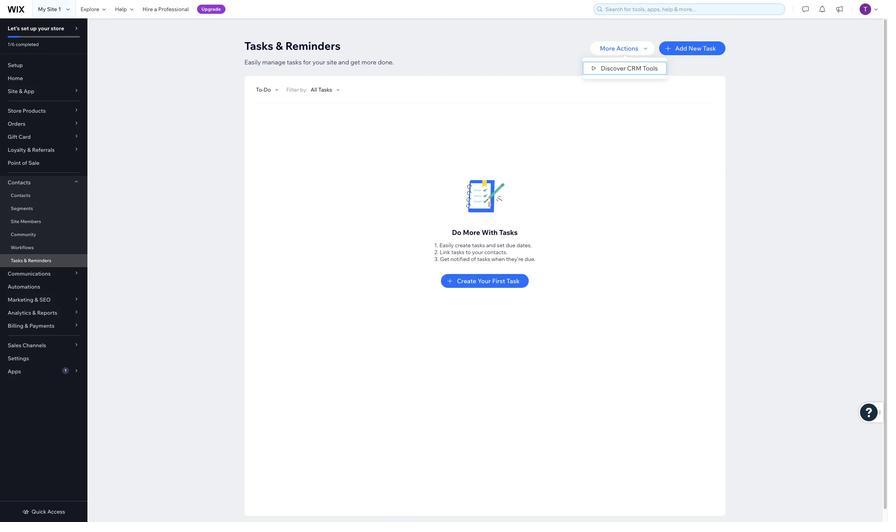 Task type: describe. For each thing, give the bounding box(es) containing it.
tasks up manage
[[244, 39, 273, 53]]

discover crm tools button
[[583, 61, 667, 75]]

store
[[51, 25, 64, 32]]

orders
[[8, 120, 25, 127]]

1 vertical spatial task
[[507, 277, 520, 285]]

set inside 1. easily create tasks and set due dates. 2. link tasks to your contacts. 3. get notified of tasks when they're due.
[[497, 242, 505, 249]]

all tasks button
[[311, 86, 341, 93]]

community link
[[0, 228, 87, 241]]

to-do button
[[256, 86, 280, 93]]

get
[[440, 256, 449, 263]]

segments
[[11, 206, 33, 211]]

completed
[[16, 41, 39, 47]]

let's set up your store
[[8, 25, 64, 32]]

contacts.
[[484, 249, 507, 256]]

add new task button
[[659, 41, 725, 55]]

2.
[[434, 249, 439, 256]]

easily manage tasks for your site and get more done.
[[244, 58, 394, 66]]

hire a professional
[[143, 6, 189, 13]]

point of sale
[[8, 160, 39, 166]]

more actions button
[[591, 41, 655, 55]]

a
[[154, 6, 157, 13]]

tasks right all
[[318, 86, 332, 93]]

site for site & app
[[8, 88, 18, 95]]

& for marketing & seo popup button
[[35, 296, 38, 303]]

store products button
[[0, 104, 87, 117]]

site
[[327, 58, 337, 66]]

automations
[[8, 283, 40, 290]]

loyalty & referrals
[[8, 147, 55, 153]]

app
[[24, 88, 34, 95]]

all tasks
[[311, 86, 332, 93]]

1 horizontal spatial reminders
[[285, 39, 341, 53]]

actions
[[616, 44, 638, 52]]

upgrade
[[202, 6, 221, 12]]

and inside 1. easily create tasks and set due dates. 2. link tasks to your contacts. 3. get notified of tasks when they're due.
[[486, 242, 496, 249]]

link
[[440, 249, 450, 256]]

loyalty & referrals button
[[0, 143, 87, 156]]

orders button
[[0, 117, 87, 130]]

tools
[[643, 64, 658, 72]]

home link
[[0, 72, 87, 85]]

1 horizontal spatial tasks & reminders
[[244, 39, 341, 53]]

your inside 1. easily create tasks and set due dates. 2. link tasks to your contacts. 3. get notified of tasks when they're due.
[[472, 249, 483, 256]]

products
[[23, 107, 46, 114]]

workflows link
[[0, 241, 87, 254]]

payments
[[29, 323, 54, 329]]

notified
[[450, 256, 470, 263]]

analytics & reports
[[8, 309, 57, 316]]

site members
[[11, 219, 41, 224]]

add new task
[[675, 44, 716, 52]]

tasks left when
[[477, 256, 490, 263]]

contacts for contacts link
[[11, 193, 30, 198]]

marketing & seo
[[8, 296, 51, 303]]

Search for tools, apps, help & more... field
[[603, 4, 783, 15]]

to-
[[256, 86, 264, 93]]

more actions
[[600, 44, 638, 52]]

up
[[30, 25, 37, 32]]

billing
[[8, 323, 23, 329]]

community
[[11, 232, 36, 237]]

for
[[303, 58, 311, 66]]

channels
[[23, 342, 46, 349]]

site for site members
[[11, 219, 19, 224]]

tasks right 'to'
[[472, 242, 485, 249]]

1/6
[[8, 41, 15, 47]]

filter by:
[[286, 86, 308, 93]]

tasks left for
[[287, 58, 302, 66]]

explore
[[81, 6, 99, 13]]

help
[[115, 6, 127, 13]]

& for loyalty & referrals popup button
[[27, 147, 31, 153]]

sales channels
[[8, 342, 46, 349]]

point
[[8, 160, 21, 166]]

first
[[492, 277, 505, 285]]

my
[[38, 6, 46, 13]]

crm
[[627, 64, 641, 72]]

contacts link
[[0, 189, 87, 202]]

easily inside 1. easily create tasks and set due dates. 2. link tasks to your contacts. 3. get notified of tasks when they're due.
[[439, 242, 454, 249]]

0 vertical spatial easily
[[244, 58, 261, 66]]

gift card button
[[0, 130, 87, 143]]

professional
[[158, 6, 189, 13]]

& up manage
[[276, 39, 283, 53]]

marketing
[[8, 296, 33, 303]]

1 inside sidebar 'element'
[[65, 368, 66, 373]]

0 vertical spatial and
[[338, 58, 349, 66]]

setup link
[[0, 59, 87, 72]]

your inside sidebar 'element'
[[38, 25, 50, 32]]

sales
[[8, 342, 21, 349]]

new
[[689, 44, 702, 52]]

let's
[[8, 25, 20, 32]]

of inside sidebar 'element'
[[22, 160, 27, 166]]

automations link
[[0, 280, 87, 293]]

seo
[[39, 296, 51, 303]]

do more with tasks
[[452, 228, 518, 237]]



Task type: locate. For each thing, give the bounding box(es) containing it.
your
[[38, 25, 50, 32], [313, 58, 325, 66], [472, 249, 483, 256]]

tasks & reminders inside tasks & reminders "link"
[[11, 258, 51, 263]]

do
[[264, 86, 271, 93], [452, 228, 461, 237]]

dates.
[[517, 242, 532, 249]]

site & app
[[8, 88, 34, 95]]

& for tasks & reminders "link"
[[24, 258, 27, 263]]

1 down settings link
[[65, 368, 66, 373]]

& inside popup button
[[27, 147, 31, 153]]

store
[[8, 107, 22, 114]]

card
[[19, 133, 31, 140]]

site right my
[[47, 6, 57, 13]]

1 vertical spatial and
[[486, 242, 496, 249]]

tasks down workflows
[[11, 258, 23, 263]]

contacts up segments
[[11, 193, 30, 198]]

create
[[457, 277, 476, 285]]

discover crm tools
[[601, 64, 658, 72]]

task right new
[[703, 44, 716, 52]]

more
[[600, 44, 615, 52], [463, 228, 480, 237]]

tasks left 'to'
[[452, 249, 465, 256]]

1 vertical spatial more
[[463, 228, 480, 237]]

with
[[482, 228, 498, 237]]

get
[[351, 58, 360, 66]]

more left actions
[[600, 44, 615, 52]]

quick
[[32, 509, 46, 515]]

1 vertical spatial easily
[[439, 242, 454, 249]]

sales channels button
[[0, 339, 87, 352]]

they're
[[506, 256, 523, 263]]

contacts down point of sale
[[8, 179, 31, 186]]

& for analytics & reports popup button
[[32, 309, 36, 316]]

0 vertical spatial your
[[38, 25, 50, 32]]

0 horizontal spatial easily
[[244, 58, 261, 66]]

0 horizontal spatial task
[[507, 277, 520, 285]]

0 vertical spatial do
[[264, 86, 271, 93]]

2 horizontal spatial your
[[472, 249, 483, 256]]

1 vertical spatial 1
[[65, 368, 66, 373]]

and left get on the left top
[[338, 58, 349, 66]]

1 vertical spatial of
[[471, 256, 476, 263]]

settings link
[[0, 352, 87, 365]]

more
[[362, 58, 376, 66]]

0 horizontal spatial your
[[38, 25, 50, 32]]

0 vertical spatial site
[[47, 6, 57, 13]]

your right up
[[38, 25, 50, 32]]

and down with
[[486, 242, 496, 249]]

1 horizontal spatial set
[[497, 242, 505, 249]]

& for billing & payments popup button
[[25, 323, 28, 329]]

& right billing in the left bottom of the page
[[25, 323, 28, 329]]

done.
[[378, 58, 394, 66]]

your right for
[[313, 58, 325, 66]]

contacts
[[8, 179, 31, 186], [11, 193, 30, 198]]

0 vertical spatial set
[[21, 25, 29, 32]]

analytics & reports button
[[0, 306, 87, 319]]

1 horizontal spatial easily
[[439, 242, 454, 249]]

0 vertical spatial task
[[703, 44, 716, 52]]

tasks up due
[[499, 228, 518, 237]]

& left the app
[[19, 88, 22, 95]]

& left "seo"
[[35, 296, 38, 303]]

reports
[[37, 309, 57, 316]]

1 vertical spatial tasks & reminders
[[11, 258, 51, 263]]

set inside sidebar 'element'
[[21, 25, 29, 32]]

set
[[21, 25, 29, 32], [497, 242, 505, 249]]

of inside 1. easily create tasks and set due dates. 2. link tasks to your contacts. 3. get notified of tasks when they're due.
[[471, 256, 476, 263]]

discover
[[601, 64, 626, 72]]

sale
[[28, 160, 39, 166]]

tasks & reminders up the communications
[[11, 258, 51, 263]]

analytics
[[8, 309, 31, 316]]

& right loyalty
[[27, 147, 31, 153]]

quick access button
[[22, 509, 65, 515]]

site inside popup button
[[8, 88, 18, 95]]

settings
[[8, 355, 29, 362]]

0 horizontal spatial of
[[22, 160, 27, 166]]

& for site & app popup button at the left top of page
[[19, 88, 22, 95]]

task right first
[[507, 277, 520, 285]]

1 horizontal spatial and
[[486, 242, 496, 249]]

1 horizontal spatial 1
[[65, 368, 66, 373]]

to-do
[[256, 86, 271, 93]]

0 vertical spatial reminders
[[285, 39, 341, 53]]

create
[[455, 242, 471, 249]]

billing & payments
[[8, 323, 54, 329]]

of
[[22, 160, 27, 166], [471, 256, 476, 263]]

0 horizontal spatial more
[[463, 228, 480, 237]]

0 vertical spatial 1
[[58, 6, 61, 13]]

1 horizontal spatial your
[[313, 58, 325, 66]]

loyalty
[[8, 147, 26, 153]]

1 right my
[[58, 6, 61, 13]]

0 horizontal spatial 1
[[58, 6, 61, 13]]

site members link
[[0, 215, 87, 228]]

0 vertical spatial contacts
[[8, 179, 31, 186]]

reminders
[[285, 39, 341, 53], [28, 258, 51, 263]]

1 horizontal spatial of
[[471, 256, 476, 263]]

reminders inside "link"
[[28, 258, 51, 263]]

more inside more actions 'button'
[[600, 44, 615, 52]]

1 horizontal spatial do
[[452, 228, 461, 237]]

site down segments
[[11, 219, 19, 224]]

tasks inside tasks & reminders "link"
[[11, 258, 23, 263]]

your
[[478, 277, 491, 285]]

set left up
[[21, 25, 29, 32]]

tasks & reminders
[[244, 39, 341, 53], [11, 258, 51, 263]]

1 vertical spatial set
[[497, 242, 505, 249]]

reminders down the workflows link
[[28, 258, 51, 263]]

1 horizontal spatial task
[[703, 44, 716, 52]]

of right 'to'
[[471, 256, 476, 263]]

1 vertical spatial reminders
[[28, 258, 51, 263]]

apps
[[8, 368, 21, 375]]

tasks & reminders link
[[0, 254, 87, 267]]

1 vertical spatial contacts
[[11, 193, 30, 198]]

marketing & seo button
[[0, 293, 87, 306]]

hire a professional link
[[138, 0, 193, 18]]

site down home
[[8, 88, 18, 95]]

of left sale at top
[[22, 160, 27, 166]]

your right 'to'
[[472, 249, 483, 256]]

1 horizontal spatial more
[[600, 44, 615, 52]]

workflows
[[11, 245, 34, 250]]

0 horizontal spatial reminders
[[28, 258, 51, 263]]

point of sale link
[[0, 156, 87, 170]]

0 vertical spatial of
[[22, 160, 27, 166]]

& inside "link"
[[24, 258, 27, 263]]

my site 1
[[38, 6, 61, 13]]

by:
[[300, 86, 308, 93]]

3.
[[434, 256, 439, 263]]

setup
[[8, 62, 23, 69]]

more up create
[[463, 228, 480, 237]]

referrals
[[32, 147, 55, 153]]

0 horizontal spatial and
[[338, 58, 349, 66]]

0 horizontal spatial tasks & reminders
[[11, 258, 51, 263]]

members
[[20, 219, 41, 224]]

access
[[47, 509, 65, 515]]

& down workflows
[[24, 258, 27, 263]]

site & app button
[[0, 85, 87, 98]]

& left reports
[[32, 309, 36, 316]]

and
[[338, 58, 349, 66], [486, 242, 496, 249]]

gift
[[8, 133, 17, 140]]

&
[[276, 39, 283, 53], [19, 88, 22, 95], [27, 147, 31, 153], [24, 258, 27, 263], [35, 296, 38, 303], [32, 309, 36, 316], [25, 323, 28, 329]]

to
[[466, 249, 471, 256]]

easily left manage
[[244, 58, 261, 66]]

2 vertical spatial site
[[11, 219, 19, 224]]

0 horizontal spatial do
[[264, 86, 271, 93]]

set left due
[[497, 242, 505, 249]]

manage
[[262, 58, 285, 66]]

tasks & reminders up for
[[244, 39, 341, 53]]

1 vertical spatial site
[[8, 88, 18, 95]]

communications
[[8, 270, 51, 277]]

sidebar element
[[0, 18, 87, 522]]

easily right 1.
[[439, 242, 454, 249]]

create your first task
[[457, 277, 520, 285]]

task
[[703, 44, 716, 52], [507, 277, 520, 285]]

0 vertical spatial tasks & reminders
[[244, 39, 341, 53]]

do up create
[[452, 228, 461, 237]]

reminders up for
[[285, 39, 341, 53]]

filter
[[286, 86, 299, 93]]

create your first task button
[[441, 274, 529, 288]]

all
[[311, 86, 317, 93]]

contacts for the contacts popup button on the left top of page
[[8, 179, 31, 186]]

contacts button
[[0, 176, 87, 189]]

upgrade button
[[197, 5, 225, 14]]

do left filter
[[264, 86, 271, 93]]

0 horizontal spatial set
[[21, 25, 29, 32]]

hire
[[143, 6, 153, 13]]

store products
[[8, 107, 46, 114]]

contacts inside popup button
[[8, 179, 31, 186]]

due
[[506, 242, 515, 249]]

1 vertical spatial your
[[313, 58, 325, 66]]

home
[[8, 75, 23, 82]]

due.
[[525, 256, 535, 263]]

gift card
[[8, 133, 31, 140]]

0 vertical spatial more
[[600, 44, 615, 52]]

1 vertical spatial do
[[452, 228, 461, 237]]

2 vertical spatial your
[[472, 249, 483, 256]]



Task type: vqa. For each thing, say whether or not it's contained in the screenshot.
0
no



